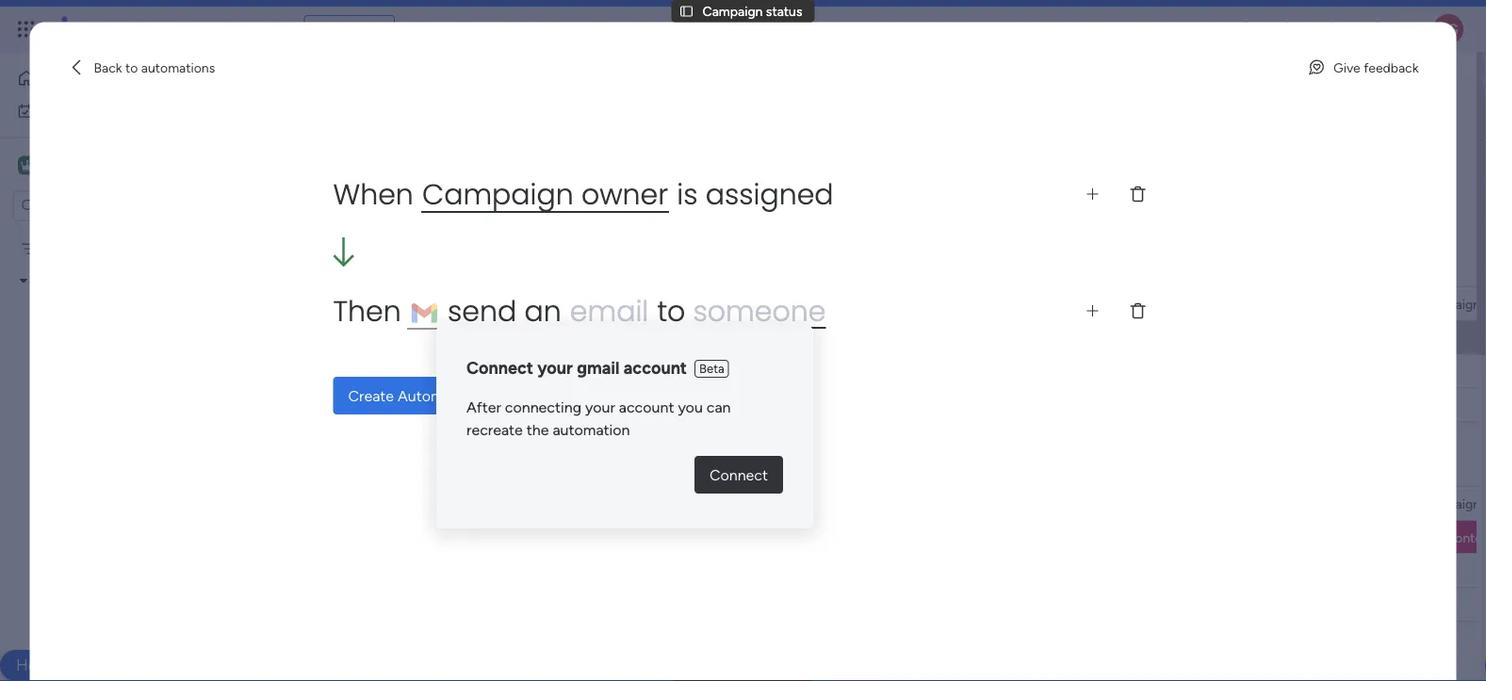 Task type: describe. For each thing, give the bounding box(es) containing it.
to right here
[[489, 330, 502, 346]]

automation
[[553, 421, 630, 439]]

account for second account field from the top
[[754, 496, 804, 512]]

give feedback link
[[1299, 52, 1426, 83]]

0 horizontal spatial your
[[537, 358, 573, 378]]

hide button
[[744, 188, 813, 219]]

you for help
[[463, 255, 495, 279]]

status
[[766, 3, 802, 19]]

see plans button
[[304, 15, 395, 43]]

create automation
[[348, 387, 478, 405]]

person
[[519, 196, 560, 212]]

filter
[[607, 196, 636, 212]]

create
[[348, 387, 394, 405]]

filter button
[[577, 188, 666, 219]]

person button
[[489, 188, 571, 219]]

to inside field
[[398, 255, 416, 279]]

beta
[[699, 361, 724, 376]]

1 campaign s from the top
[[1420, 296, 1486, 312]]

your inside the 'after connecting your account you can recreate the automation'
[[585, 398, 615, 416]]

back to automations button
[[60, 52, 223, 83]]

campaign owner
[[590, 296, 690, 312]]

how
[[537, 330, 562, 346]]

to right how
[[565, 330, 578, 346]]

template
[[691, 255, 770, 279]]

email
[[570, 291, 648, 331]]

my work image
[[17, 102, 34, 119]]

upcoming
[[324, 455, 414, 479]]

marketing
[[69, 273, 128, 289]]

you for account
[[678, 398, 703, 416]]

help button
[[0, 650, 66, 681]]

campaign for campaign owner field
[[590, 296, 650, 312]]

inbox image
[[1197, 20, 1216, 39]]

can
[[707, 398, 731, 416]]

when
[[333, 175, 414, 214]]

Goal field
[[1055, 294, 1092, 314]]

sort button
[[671, 188, 738, 219]]

connect button
[[694, 456, 783, 494]]

hi
[[356, 330, 369, 346]]

account for gmail
[[624, 358, 687, 378]]

campaign
[[437, 530, 495, 546]]

create automation button
[[333, 377, 493, 415]]

the inside the 'after connecting your account you can recreate the automation'
[[527, 421, 549, 439]]

back to automations
[[94, 60, 215, 76]]

new
[[293, 196, 321, 212]]

account for your
[[619, 398, 674, 416]]

plans
[[355, 21, 386, 37]]

hide
[[774, 196, 802, 212]]

after connecting your account you can recreate the automation
[[466, 398, 731, 439]]

click
[[427, 330, 456, 346]]

campaign status
[[703, 3, 802, 19]]

2 campaign s field from the top
[[1415, 493, 1486, 514]]

Upcoming campaigns field
[[319, 455, 522, 480]]

v2 search image
[[408, 193, 422, 214]]

item inside button
[[324, 196, 351, 212]]

👋
[[411, 330, 424, 346]]

few tips to help you make the most of this template :)
[[324, 255, 788, 279]]

:)
[[775, 255, 788, 279]]

few
[[324, 255, 358, 279]]

connect for connect
[[709, 466, 768, 484]]

recreate
[[466, 421, 523, 439]]

campaigns
[[418, 455, 517, 479]]

notifications image
[[1155, 20, 1174, 39]]

most
[[585, 255, 630, 279]]

to down this
[[657, 291, 685, 331]]

is
[[677, 175, 698, 214]]

give
[[1333, 60, 1360, 76]]

account for 2nd account field from the bottom of the page
[[754, 296, 804, 312]]

of
[[634, 255, 651, 279]]

gmail
[[577, 358, 620, 378]]



Task type: vqa. For each thing, say whether or not it's contained in the screenshot.
the Click
yes



Task type: locate. For each thing, give the bounding box(es) containing it.
0 vertical spatial owner
[[581, 175, 668, 214]]

1 vertical spatial connect
[[709, 466, 768, 484]]

Campaign owner field
[[585, 294, 695, 314]]

feedback
[[1364, 60, 1419, 76]]

select product image
[[17, 20, 36, 39]]

to inside button
[[125, 60, 138, 76]]

hi there! 👋  click here to learn how to start ➡️
[[356, 330, 625, 346]]

1 horizontal spatial the
[[553, 255, 581, 279]]

0 vertical spatial you
[[463, 255, 495, 279]]

1 vertical spatial account field
[[749, 493, 809, 514]]

2 s from the top
[[1484, 496, 1486, 512]]

work
[[152, 18, 186, 40]]

the down connecting
[[527, 421, 549, 439]]

help
[[16, 656, 50, 675]]

2 vertical spatial item
[[432, 495, 459, 511]]

after
[[466, 398, 501, 416]]

the
[[553, 255, 581, 279], [527, 421, 549, 439]]

owner
[[581, 175, 668, 214], [653, 296, 690, 312]]

0 vertical spatial campaign s
[[1420, 296, 1486, 312]]

see
[[330, 21, 352, 37]]

None field
[[585, 493, 695, 514]]

item up click
[[432, 295, 459, 311]]

2 account from the top
[[754, 496, 804, 512]]

the inside field
[[553, 255, 581, 279]]

Search field
[[422, 190, 479, 217]]

item up add you own campaign
[[432, 495, 459, 511]]

learn
[[505, 330, 534, 346]]

owner down this
[[653, 296, 690, 312]]

connecting
[[505, 398, 581, 416]]

connect for connect your gmail account
[[466, 358, 533, 378]]

own
[[409, 530, 434, 546]]

2 account field from the top
[[749, 493, 809, 514]]

item right "new"
[[324, 196, 351, 212]]

start
[[581, 330, 608, 346]]

monday work management
[[84, 18, 293, 40]]

0 vertical spatial item
[[324, 196, 351, 212]]

1 campaign s field from the top
[[1415, 294, 1486, 314]]

2 vertical spatial you
[[384, 530, 406, 546]]

workspace image
[[18, 155, 37, 176]]

account
[[624, 358, 687, 378], [619, 398, 674, 416]]

automations
[[141, 60, 215, 76]]

to
[[125, 60, 138, 76], [398, 255, 416, 279], [657, 291, 685, 331], [489, 330, 502, 346], [565, 330, 578, 346]]

an
[[524, 291, 561, 331]]

0 vertical spatial account
[[624, 358, 687, 378]]

add
[[356, 530, 380, 546]]

account inside the 'after connecting your account you can recreate the automation'
[[619, 398, 674, 416]]

new item
[[293, 196, 351, 212]]

account
[[754, 296, 804, 312], [754, 496, 804, 512]]

1 horizontal spatial connect
[[709, 466, 768, 484]]

you right help
[[463, 255, 495, 279]]

0 vertical spatial the
[[553, 255, 581, 279]]

email marketing list box
[[0, 229, 240, 615]]

home
[[43, 70, 79, 86]]

account up automation
[[619, 398, 674, 416]]

email marketing
[[34, 273, 128, 289]]

connect your gmail account
[[466, 358, 687, 378]]

give feedback
[[1333, 60, 1419, 76]]

campaign inside field
[[590, 296, 650, 312]]

upcoming campaigns
[[324, 455, 517, 479]]

apps image
[[1280, 20, 1299, 39]]

account down ➡️
[[624, 358, 687, 378]]

here
[[460, 330, 486, 346]]

email
[[34, 273, 66, 289]]

Account field
[[749, 294, 809, 314], [749, 493, 809, 514]]

➡️
[[612, 330, 625, 346]]

campaign s
[[1420, 296, 1486, 312], [1420, 496, 1486, 512]]

to right tips
[[398, 255, 416, 279]]

give feedback button
[[1299, 52, 1426, 83]]

0 vertical spatial s
[[1484, 296, 1486, 312]]

new item button
[[286, 188, 358, 219]]

connect down hi there! 👋  click here to learn how to start ➡️
[[466, 358, 533, 378]]

there!
[[372, 330, 408, 346]]

0 horizontal spatial the
[[527, 421, 549, 439]]

0 vertical spatial account field
[[749, 294, 809, 314]]

item for few
[[432, 295, 459, 311]]

connect inside button
[[709, 466, 768, 484]]

someone
[[693, 291, 826, 331]]

management
[[190, 18, 293, 40]]

you right add
[[384, 530, 406, 546]]

invite members image
[[1238, 20, 1257, 39]]

1 vertical spatial s
[[1484, 496, 1486, 512]]

0 horizontal spatial connect
[[466, 358, 533, 378]]

automation
[[398, 387, 478, 405]]

item for upcoming
[[432, 495, 459, 511]]

item
[[324, 196, 351, 212], [432, 295, 459, 311], [432, 495, 459, 511]]

sam green image
[[1433, 14, 1463, 44]]

search everything image
[[1326, 20, 1345, 39]]

1 account field from the top
[[749, 294, 809, 314]]

s for 1st campaign s field from the bottom of the page
[[1484, 496, 1486, 512]]

1 vertical spatial account
[[754, 496, 804, 512]]

campaign for 2nd campaign s field from the bottom
[[1420, 296, 1480, 312]]

Campaign s field
[[1415, 294, 1486, 314], [1415, 493, 1486, 514]]

1 vertical spatial item
[[432, 295, 459, 311]]

1 vertical spatial campaign s field
[[1415, 493, 1486, 514]]

help
[[420, 255, 458, 279]]

1 account from the top
[[754, 296, 804, 312]]

campaign
[[703, 3, 763, 19], [422, 175, 574, 214], [590, 296, 650, 312], [1420, 296, 1480, 312], [1420, 496, 1480, 512]]

send an email to someone
[[440, 291, 826, 331]]

to right back
[[125, 60, 138, 76]]

your
[[537, 358, 573, 378], [585, 398, 615, 416]]

1 vertical spatial your
[[585, 398, 615, 416]]

angle down image
[[367, 196, 377, 211]]

the left most
[[553, 255, 581, 279]]

account down :)
[[754, 296, 804, 312]]

1 vertical spatial the
[[527, 421, 549, 439]]

sort
[[701, 196, 727, 212]]

2 campaign s from the top
[[1420, 496, 1486, 512]]

0 vertical spatial campaign s field
[[1415, 294, 1486, 314]]

back
[[94, 60, 122, 76]]

conten
[[1446, 530, 1486, 546]]

1 vertical spatial owner
[[653, 296, 690, 312]]

1 vertical spatial you
[[678, 398, 703, 416]]

0 vertical spatial account
[[754, 296, 804, 312]]

when campaign owner is assigned
[[333, 175, 834, 214]]

monday
[[84, 18, 148, 40]]

you inside few tips to help you make the most of this template :) field
[[463, 255, 495, 279]]

home button
[[11, 63, 203, 93]]

this
[[655, 255, 687, 279]]

goal
[[1060, 296, 1087, 312]]

owner inside field
[[653, 296, 690, 312]]

arrow down image
[[643, 192, 666, 215]]

send
[[448, 291, 517, 331]]

connect
[[466, 358, 533, 378], [709, 466, 768, 484]]

1 vertical spatial account
[[619, 398, 674, 416]]

then
[[333, 291, 409, 331]]

1 s from the top
[[1484, 296, 1486, 312]]

account down connect button
[[754, 496, 804, 512]]

0 vertical spatial connect
[[466, 358, 533, 378]]

1 horizontal spatial your
[[585, 398, 615, 416]]

2 horizontal spatial you
[[678, 398, 703, 416]]

assigned
[[706, 175, 834, 214]]

owner left is
[[581, 175, 668, 214]]

workspace image
[[21, 155, 34, 176]]

your up automation
[[585, 398, 615, 416]]

you left can
[[678, 398, 703, 416]]

s for 2nd campaign s field from the bottom
[[1484, 296, 1486, 312]]

0 horizontal spatial you
[[384, 530, 406, 546]]

you
[[463, 255, 495, 279], [678, 398, 703, 416], [384, 530, 406, 546]]

campaign for 1st campaign s field from the bottom of the page
[[1420, 496, 1480, 512]]

1 vertical spatial campaign s
[[1420, 496, 1486, 512]]

Few tips to help you make the most of this template :) field
[[319, 255, 792, 280]]

see plans
[[330, 21, 386, 37]]

you inside the 'after connecting your account you can recreate the automation'
[[678, 398, 703, 416]]

help image
[[1367, 20, 1386, 39]]

connect down can
[[709, 466, 768, 484]]

caret down image
[[20, 274, 27, 287]]

tips
[[362, 255, 394, 279]]

your down how
[[537, 358, 573, 378]]

option
[[0, 232, 240, 236]]

add you own campaign
[[356, 530, 495, 546]]

1 horizontal spatial you
[[463, 255, 495, 279]]

0 vertical spatial your
[[537, 358, 573, 378]]

make
[[499, 255, 548, 279]]



